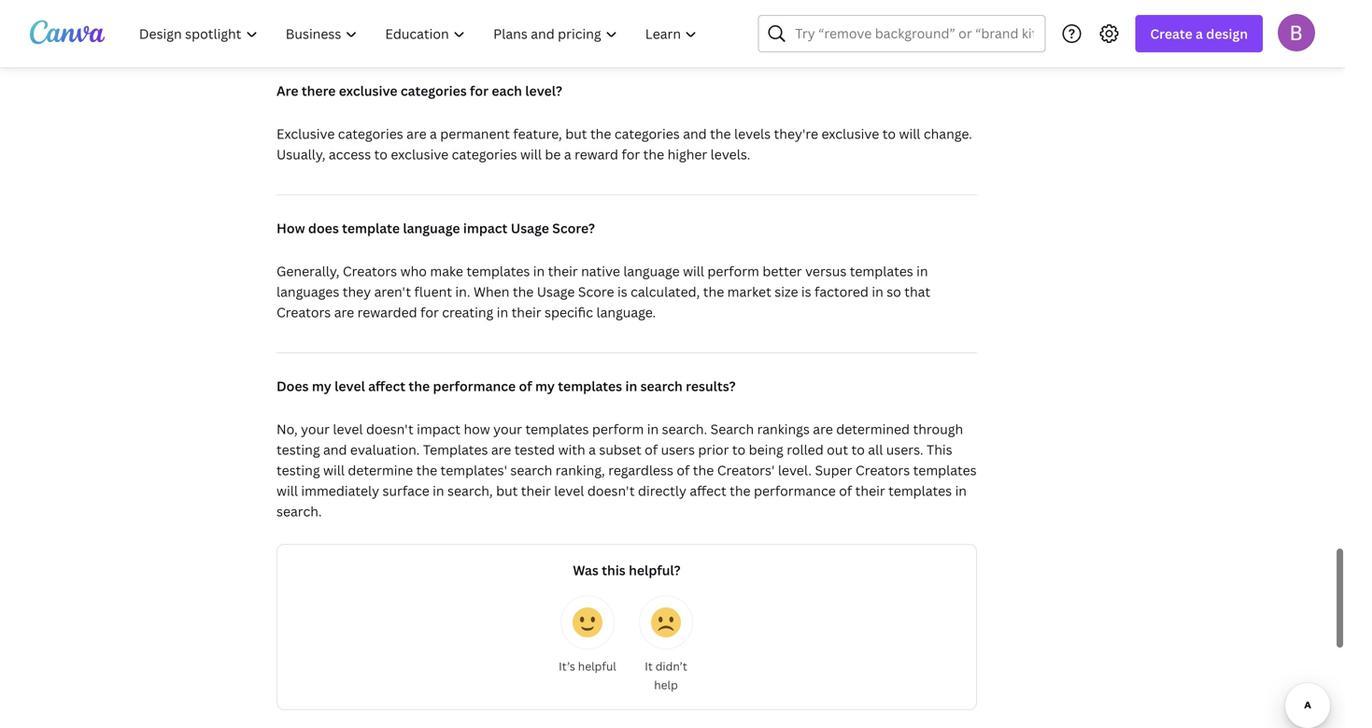 Task type: vqa. For each thing, say whether or not it's contained in the screenshot.
• in Thanksgiving pumpkin and apple various pies Image • by Mizina
no



Task type: locate. For each thing, give the bounding box(es) containing it.
0 vertical spatial but
[[566, 125, 587, 143]]

it
[[645, 658, 653, 674]]

levels.
[[711, 145, 751, 163]]

search left results?
[[641, 377, 683, 395]]

1 horizontal spatial for
[[470, 82, 489, 100]]

language
[[403, 219, 460, 237], [624, 262, 680, 280]]

1 vertical spatial level
[[333, 420, 363, 438]]

1 vertical spatial search
[[511, 461, 553, 479]]

0 horizontal spatial search
[[511, 461, 553, 479]]

my right does at the bottom of page
[[312, 377, 332, 395]]

are down they
[[334, 303, 354, 321]]

search.
[[662, 420, 708, 438], [277, 502, 322, 520]]

will
[[899, 125, 921, 143], [521, 145, 542, 163], [683, 262, 705, 280], [323, 461, 345, 479], [277, 482, 298, 500]]

will up immediately
[[323, 461, 345, 479]]

affect
[[368, 377, 406, 395], [690, 482, 727, 500]]

and
[[683, 125, 707, 143], [323, 441, 347, 458]]

feature,
[[513, 125, 562, 143]]

but up reward
[[566, 125, 587, 143]]

in
[[533, 262, 545, 280], [917, 262, 929, 280], [872, 283, 884, 300], [497, 303, 509, 321], [626, 377, 638, 395], [647, 420, 659, 438], [433, 482, 444, 500], [956, 482, 967, 500]]

better
[[763, 262, 802, 280]]

0 vertical spatial testing
[[277, 441, 320, 458]]

1 vertical spatial for
[[622, 145, 640, 163]]

0 horizontal spatial is
[[618, 283, 628, 300]]

0 vertical spatial search.
[[662, 420, 708, 438]]

and up immediately
[[323, 441, 347, 458]]

versus
[[806, 262, 847, 280]]

the up evaluation.
[[409, 377, 430, 395]]

🙂 image
[[573, 607, 603, 637]]

impact up make
[[463, 219, 508, 237]]

perform inside no, your level doesn't impact how your templates perform in search. search rankings are determined through testing and evaluation. templates are tested with a subset of users prior to being rolled out to all users. this testing will determine the templates' search ranking, regardless of the creators' level. super creators templates will immediately surface in search, but their level doesn't directly affect the performance of their templates in search.
[[592, 420, 644, 438]]

of
[[519, 377, 532, 395], [645, 441, 658, 458], [677, 461, 690, 479], [839, 482, 853, 500]]

1 horizontal spatial and
[[683, 125, 707, 143]]

0 vertical spatial and
[[683, 125, 707, 143]]

1 horizontal spatial doesn't
[[588, 482, 635, 500]]

a right 'with'
[[589, 441, 596, 458]]

and up higher
[[683, 125, 707, 143]]

0 vertical spatial level
[[335, 377, 365, 395]]

and inside no, your level doesn't impact how your templates perform in search. search rankings are determined through testing and evaluation. templates are tested with a subset of users prior to being rolled out to all users. this testing will determine the templates' search ranking, regardless of the creators' level. super creators templates will immediately surface in search, but their level doesn't directly affect the performance of their templates in search.
[[323, 441, 347, 458]]

0 vertical spatial language
[[403, 219, 460, 237]]

in.
[[456, 283, 471, 300]]

1 horizontal spatial impact
[[463, 219, 508, 237]]

their
[[548, 262, 578, 280], [512, 303, 542, 321], [521, 482, 551, 500], [856, 482, 886, 500]]

2 your from the left
[[494, 420, 522, 438]]

language up make
[[403, 219, 460, 237]]

doesn't up evaluation.
[[366, 420, 414, 438]]

2 horizontal spatial creators
[[856, 461, 910, 479]]

permanent
[[440, 125, 510, 143]]

in left the "search,"
[[433, 482, 444, 500]]

and inside exclusive categories are a permanent feature, but the categories and the levels they're exclusive to will change. usually, access to exclusive categories will be a reward for the higher levels.
[[683, 125, 707, 143]]

1 vertical spatial creators
[[277, 303, 331, 321]]

1 vertical spatial exclusive
[[822, 125, 880, 143]]

perform inside 'generally, creators who make templates in their native language will perform better versus templates in languages they aren't fluent in. when the usage score is calculated, the market size is factored in so that creators are rewarded for creating in their specific language.'
[[708, 262, 760, 280]]

will down feature,
[[521, 145, 542, 163]]

exclusive categories are a permanent feature, but the categories and the levels they're exclusive to will change. usually, access to exclusive categories will be a reward for the higher levels.
[[277, 125, 973, 163]]

creators
[[343, 262, 397, 280], [277, 303, 331, 321], [856, 461, 910, 479]]

will left change.
[[899, 125, 921, 143]]

level
[[335, 377, 365, 395], [333, 420, 363, 438], [554, 482, 584, 500]]

1 horizontal spatial creators
[[343, 262, 397, 280]]

in left so
[[872, 283, 884, 300]]

level?
[[525, 82, 563, 100]]

perform up subset
[[592, 420, 644, 438]]

search. down immediately
[[277, 502, 322, 520]]

impact
[[463, 219, 508, 237], [417, 420, 461, 438]]

affect up evaluation.
[[368, 377, 406, 395]]

1 horizontal spatial affect
[[690, 482, 727, 500]]

0 vertical spatial perform
[[708, 262, 760, 280]]

to
[[883, 125, 896, 143], [374, 145, 388, 163], [733, 441, 746, 458], [852, 441, 865, 458]]

0 vertical spatial impact
[[463, 219, 508, 237]]

search down tested
[[511, 461, 553, 479]]

in up that
[[917, 262, 929, 280]]

will up calculated,
[[683, 262, 705, 280]]

1 horizontal spatial language
[[624, 262, 680, 280]]

access
[[329, 145, 371, 163]]

0 horizontal spatial perform
[[592, 420, 644, 438]]

testing
[[277, 441, 320, 458], [277, 461, 320, 479]]

1 vertical spatial affect
[[690, 482, 727, 500]]

language up calculated,
[[624, 262, 680, 280]]

are there exclusive categories for each level?
[[277, 82, 563, 100]]

each
[[492, 82, 522, 100]]

impact inside no, your level doesn't impact how your templates perform in search. search rankings are determined through testing and evaluation. templates are tested with a subset of users prior to being rolled out to all users. this testing will determine the templates' search ranking, regardless of the creators' level. super creators templates will immediately surface in search, but their level doesn't directly affect the performance of their templates in search.
[[417, 420, 461, 438]]

0 vertical spatial usage
[[511, 219, 549, 237]]

1 horizontal spatial perform
[[708, 262, 760, 280]]

1 vertical spatial search.
[[277, 502, 322, 520]]

templates'
[[441, 461, 507, 479]]

1 vertical spatial impact
[[417, 420, 461, 438]]

exclusive
[[339, 82, 398, 100], [822, 125, 880, 143], [391, 145, 449, 163]]

0 horizontal spatial language
[[403, 219, 460, 237]]

my up tested
[[536, 377, 555, 395]]

doesn't
[[366, 420, 414, 438], [588, 482, 635, 500]]

usage up specific on the left top of page
[[537, 283, 575, 300]]

your right how
[[494, 420, 522, 438]]

perform
[[708, 262, 760, 280], [592, 420, 644, 438]]

templates
[[467, 262, 530, 280], [850, 262, 914, 280], [558, 377, 623, 395], [526, 420, 589, 438], [914, 461, 977, 479], [889, 482, 952, 500]]

market
[[728, 283, 772, 300]]

helpful
[[578, 658, 617, 674]]

creators down all
[[856, 461, 910, 479]]

0 horizontal spatial for
[[421, 303, 439, 321]]

to down search
[[733, 441, 746, 458]]

level right does at the bottom of page
[[335, 377, 365, 395]]

all
[[868, 441, 883, 458]]

template
[[342, 219, 400, 237]]

doesn't down regardless
[[588, 482, 635, 500]]

the up the levels.
[[710, 125, 731, 143]]

with
[[558, 441, 586, 458]]

so
[[887, 283, 902, 300]]

it's
[[559, 658, 576, 674]]

usage left score?
[[511, 219, 549, 237]]

1 horizontal spatial search.
[[662, 420, 708, 438]]

1 horizontal spatial search
[[641, 377, 683, 395]]

creators inside no, your level doesn't impact how your templates perform in search. search rankings are determined through testing and evaluation. templates are tested with a subset of users prior to being rolled out to all users. this testing will determine the templates' search ranking, regardless of the creators' level. super creators templates will immediately surface in search, but their level doesn't directly affect the performance of their templates in search.
[[856, 461, 910, 479]]

a right be
[[564, 145, 572, 163]]

immediately
[[301, 482, 379, 500]]

when
[[474, 283, 510, 300]]

0 horizontal spatial impact
[[417, 420, 461, 438]]

your right no,
[[301, 420, 330, 438]]

are
[[407, 125, 427, 143], [334, 303, 354, 321], [813, 420, 833, 438], [491, 441, 512, 458]]

but inside exclusive categories are a permanent feature, but the categories and the levels they're exclusive to will change. usually, access to exclusive categories will be a reward for the higher levels.
[[566, 125, 587, 143]]

users.
[[887, 441, 924, 458]]

1 vertical spatial language
[[624, 262, 680, 280]]

2 horizontal spatial for
[[622, 145, 640, 163]]

level for my
[[335, 377, 365, 395]]

top level navigation element
[[127, 15, 713, 52]]

their down tested
[[521, 482, 551, 500]]

but right the "search,"
[[496, 482, 518, 500]]

1 vertical spatial perform
[[592, 420, 644, 438]]

impact up templates
[[417, 420, 461, 438]]

your
[[301, 420, 330, 438], [494, 420, 522, 438]]

0 vertical spatial exclusive
[[339, 82, 398, 100]]

1 horizontal spatial my
[[536, 377, 555, 395]]

is up "language."
[[618, 283, 628, 300]]

a
[[1196, 25, 1204, 43], [430, 125, 437, 143], [564, 145, 572, 163], [589, 441, 596, 458]]

1 horizontal spatial your
[[494, 420, 522, 438]]

level up evaluation.
[[333, 420, 363, 438]]

rankings
[[758, 420, 810, 438]]

0 horizontal spatial your
[[301, 420, 330, 438]]

performance down level.
[[754, 482, 836, 500]]

affect inside no, your level doesn't impact how your templates perform in search. search rankings are determined through testing and evaluation. templates are tested with a subset of users prior to being rolled out to all users. this testing will determine the templates' search ranking, regardless of the creators' level. super creators templates will immediately surface in search, but their level doesn't directly affect the performance of their templates in search.
[[690, 482, 727, 500]]

usage
[[511, 219, 549, 237], [537, 283, 575, 300]]

create a design button
[[1136, 15, 1264, 52]]

categories
[[401, 82, 467, 100], [338, 125, 403, 143], [615, 125, 680, 143], [452, 145, 517, 163]]

size
[[775, 283, 799, 300]]

through
[[914, 420, 964, 438]]

exclusive down 'permanent'
[[391, 145, 449, 163]]

2 vertical spatial for
[[421, 303, 439, 321]]

is right the 'size'
[[802, 283, 812, 300]]

exclusive right they're
[[822, 125, 880, 143]]

search. up users
[[662, 420, 708, 438]]

creators up they
[[343, 262, 397, 280]]

are inside 'generally, creators who make templates in their native language will perform better versus templates in languages they aren't fluent in. when the usage score is calculated, the market size is factored in so that creators are rewarded for creating in their specific language.'
[[334, 303, 354, 321]]

does
[[277, 377, 309, 395]]

2 testing from the top
[[277, 461, 320, 479]]

0 vertical spatial performance
[[433, 377, 516, 395]]

level for your
[[333, 420, 363, 438]]

1 horizontal spatial is
[[802, 283, 812, 300]]

affect down prior
[[690, 482, 727, 500]]

for inside exclusive categories are a permanent feature, but the categories and the levels they're exclusive to will change. usually, access to exclusive categories will be a reward for the higher levels.
[[622, 145, 640, 163]]

0 horizontal spatial but
[[496, 482, 518, 500]]

creators down 'languages' in the left top of the page
[[277, 303, 331, 321]]

is
[[618, 283, 628, 300], [802, 283, 812, 300]]

a inside no, your level doesn't impact how your templates perform in search. search rankings are determined through testing and evaluation. templates are tested with a subset of users prior to being rolled out to all users. this testing will determine the templates' search ranking, regardless of the creators' level. super creators templates will immediately surface in search, but their level doesn't directly affect the performance of their templates in search.
[[589, 441, 596, 458]]

0 vertical spatial doesn't
[[366, 420, 414, 438]]

are up out
[[813, 420, 833, 438]]

usually,
[[277, 145, 326, 163]]

no,
[[277, 420, 298, 438]]

2 vertical spatial creators
[[856, 461, 910, 479]]

super
[[815, 461, 853, 479]]

performance inside no, your level doesn't impact how your templates perform in search. search rankings are determined through testing and evaluation. templates are tested with a subset of users prior to being rolled out to all users. this testing will determine the templates' search ranking, regardless of the creators' level. super creators templates will immediately surface in search, but their level doesn't directly affect the performance of their templates in search.
[[754, 482, 836, 500]]

impact for doesn't
[[417, 420, 461, 438]]

performance
[[433, 377, 516, 395], [754, 482, 836, 500]]

1 horizontal spatial performance
[[754, 482, 836, 500]]

0 horizontal spatial doesn't
[[366, 420, 414, 438]]

ranking,
[[556, 461, 605, 479]]

0 horizontal spatial affect
[[368, 377, 406, 395]]

for inside 'generally, creators who make templates in their native language will perform better versus templates in languages they aren't fluent in. when the usage score is calculated, the market size is factored in so that creators are rewarded for creating in their specific language.'
[[421, 303, 439, 321]]

there
[[302, 82, 336, 100]]

was this helpful?
[[573, 561, 681, 579]]

are down are there exclusive categories for each level?
[[407, 125, 427, 143]]

my
[[312, 377, 332, 395], [536, 377, 555, 395]]

the left market
[[704, 283, 725, 300]]

performance up how
[[433, 377, 516, 395]]

no, your level doesn't impact how your templates perform in search. search rankings are determined through testing and evaluation. templates are tested with a subset of users prior to being rolled out to all users. this testing will determine the templates' search ranking, regardless of the creators' level. super creators templates will immediately surface in search, but their level doesn't directly affect the performance of their templates in search.
[[277, 420, 977, 520]]

1 vertical spatial testing
[[277, 461, 320, 479]]

0 horizontal spatial my
[[312, 377, 332, 395]]

perform up market
[[708, 262, 760, 280]]

1 vertical spatial and
[[323, 441, 347, 458]]

0 vertical spatial for
[[470, 82, 489, 100]]

1 vertical spatial but
[[496, 482, 518, 500]]

a left 'permanent'
[[430, 125, 437, 143]]

1 vertical spatial usage
[[537, 283, 575, 300]]

1 horizontal spatial but
[[566, 125, 587, 143]]

level down "ranking," in the left bottom of the page
[[554, 482, 584, 500]]

the left higher
[[644, 145, 665, 163]]

exclusive right there
[[339, 82, 398, 100]]

for right reward
[[622, 145, 640, 163]]

for left each
[[470, 82, 489, 100]]

are
[[277, 82, 299, 100]]

for down fluent
[[421, 303, 439, 321]]

languages
[[277, 283, 340, 300]]

to left change.
[[883, 125, 896, 143]]

help
[[654, 677, 678, 693]]

0 horizontal spatial and
[[323, 441, 347, 458]]

0 vertical spatial creators
[[343, 262, 397, 280]]

1 vertical spatial performance
[[754, 482, 836, 500]]

the
[[591, 125, 612, 143], [710, 125, 731, 143], [644, 145, 665, 163], [513, 283, 534, 300], [704, 283, 725, 300], [409, 377, 430, 395], [416, 461, 437, 479], [693, 461, 714, 479], [730, 482, 751, 500]]

a left design
[[1196, 25, 1204, 43]]

levels
[[735, 125, 771, 143]]



Task type: describe. For each thing, give the bounding box(es) containing it.
native
[[581, 262, 620, 280]]

directly
[[638, 482, 687, 500]]

creating
[[442, 303, 494, 321]]

are left tested
[[491, 441, 512, 458]]

2 vertical spatial exclusive
[[391, 145, 449, 163]]

aren't
[[374, 283, 411, 300]]

the down prior
[[693, 461, 714, 479]]

exclusive
[[277, 125, 335, 143]]

in down when
[[497, 303, 509, 321]]

0 horizontal spatial search.
[[277, 502, 322, 520]]

of up regardless
[[645, 441, 658, 458]]

categories up higher
[[615, 125, 680, 143]]

they
[[343, 283, 371, 300]]

fluent
[[415, 283, 452, 300]]

how
[[277, 219, 305, 237]]

search inside no, your level doesn't impact how your templates perform in search. search rankings are determined through testing and evaluation. templates are tested with a subset of users prior to being rolled out to all users. this testing will determine the templates' search ranking, regardless of the creators' level. super creators templates will immediately surface in search, but their level doesn't directly affect the performance of their templates in search.
[[511, 461, 553, 479]]

impact for language
[[463, 219, 508, 237]]

higher
[[668, 145, 708, 163]]

determine
[[348, 461, 413, 479]]

generally, creators who make templates in their native language will perform better versus templates in languages they aren't fluent in. when the usage score is calculated, the market size is factored in so that creators are rewarded for creating in their specific language.
[[277, 262, 931, 321]]

2 vertical spatial level
[[554, 482, 584, 500]]

reward
[[575, 145, 619, 163]]

in up regardless
[[647, 420, 659, 438]]

specific
[[545, 303, 594, 321]]

make
[[430, 262, 463, 280]]

usage inside 'generally, creators who make templates in their native language will perform better versus templates in languages they aren't fluent in. when the usage score is calculated, the market size is factored in so that creators are rewarded for creating in their specific language.'
[[537, 283, 575, 300]]

who
[[401, 262, 427, 280]]

factored
[[815, 283, 869, 300]]

users
[[661, 441, 695, 458]]

be
[[545, 145, 561, 163]]

score?
[[553, 219, 595, 237]]

calculated,
[[631, 283, 700, 300]]

but inside no, your level doesn't impact how your templates perform in search. search rankings are determined through testing and evaluation. templates are tested with a subset of users prior to being rolled out to all users. this testing will determine the templates' search ranking, regardless of the creators' level. super creators templates will immediately surface in search, but their level doesn't directly affect the performance of their templates in search.
[[496, 482, 518, 500]]

the down "creators'" on the right bottom of page
[[730, 482, 751, 500]]

in up specific on the left top of page
[[533, 262, 545, 280]]

didn't
[[656, 658, 688, 674]]

categories down 'permanent'
[[452, 145, 517, 163]]

their left native
[[548, 262, 578, 280]]

being
[[749, 441, 784, 458]]

tested
[[515, 441, 555, 458]]

out
[[827, 441, 849, 458]]

prior
[[698, 441, 729, 458]]

design
[[1207, 25, 1249, 43]]

0 vertical spatial search
[[641, 377, 683, 395]]

will left immediately
[[277, 482, 298, 500]]

1 vertical spatial doesn't
[[588, 482, 635, 500]]

1 is from the left
[[618, 283, 628, 300]]

0 horizontal spatial creators
[[277, 303, 331, 321]]

bob builder image
[[1278, 14, 1316, 51]]

search,
[[448, 482, 493, 500]]

Try "remove background" or "brand kit" search field
[[796, 16, 1034, 51]]

the right when
[[513, 283, 534, 300]]

does
[[308, 219, 339, 237]]

their down all
[[856, 482, 886, 500]]

😔 image
[[651, 607, 681, 637]]

was
[[573, 561, 599, 579]]

results?
[[686, 377, 736, 395]]

to right access
[[374, 145, 388, 163]]

change.
[[924, 125, 973, 143]]

1 testing from the top
[[277, 441, 320, 458]]

categories down top level navigation element
[[401, 82, 467, 100]]

in down "through"
[[956, 482, 967, 500]]

helpful?
[[629, 561, 681, 579]]

it's helpful
[[559, 658, 617, 674]]

of down super
[[839, 482, 853, 500]]

this
[[927, 441, 953, 458]]

a inside dropdown button
[[1196, 25, 1204, 43]]

0 vertical spatial affect
[[368, 377, 406, 395]]

creators'
[[717, 461, 775, 479]]

determined
[[837, 420, 910, 438]]

how
[[464, 420, 490, 438]]

they're
[[774, 125, 819, 143]]

to left all
[[852, 441, 865, 458]]

templates
[[423, 441, 488, 458]]

0 horizontal spatial performance
[[433, 377, 516, 395]]

are inside exclusive categories are a permanent feature, but the categories and the levels they're exclusive to will change. usually, access to exclusive categories will be a reward for the higher levels.
[[407, 125, 427, 143]]

1 your from the left
[[301, 420, 330, 438]]

create a design
[[1151, 25, 1249, 43]]

level.
[[778, 461, 812, 479]]

create
[[1151, 25, 1193, 43]]

1 my from the left
[[312, 377, 332, 395]]

it didn't help
[[645, 658, 688, 693]]

this
[[602, 561, 626, 579]]

of up tested
[[519, 377, 532, 395]]

rewarded
[[358, 303, 417, 321]]

the up surface
[[416, 461, 437, 479]]

of down users
[[677, 461, 690, 479]]

will inside 'generally, creators who make templates in their native language will perform better versus templates in languages they aren't fluent in. when the usage score is calculated, the market size is factored in so that creators are rewarded for creating in their specific language.'
[[683, 262, 705, 280]]

2 my from the left
[[536, 377, 555, 395]]

in up subset
[[626, 377, 638, 395]]

surface
[[383, 482, 430, 500]]

how does template language impact usage score?
[[277, 219, 595, 237]]

search
[[711, 420, 754, 438]]

does my level affect the performance of my templates in search results?
[[277, 377, 736, 395]]

the up reward
[[591, 125, 612, 143]]

language.
[[597, 303, 656, 321]]

categories up access
[[338, 125, 403, 143]]

generally,
[[277, 262, 340, 280]]

subset
[[599, 441, 642, 458]]

2 is from the left
[[802, 283, 812, 300]]

score
[[578, 283, 615, 300]]

evaluation.
[[350, 441, 420, 458]]

rolled
[[787, 441, 824, 458]]

language inside 'generally, creators who make templates in their native language will perform better versus templates in languages they aren't fluent in. when the usage score is calculated, the market size is factored in so that creators are rewarded for creating in their specific language.'
[[624, 262, 680, 280]]

their left specific on the left top of page
[[512, 303, 542, 321]]

regardless
[[609, 461, 674, 479]]

that
[[905, 283, 931, 300]]



